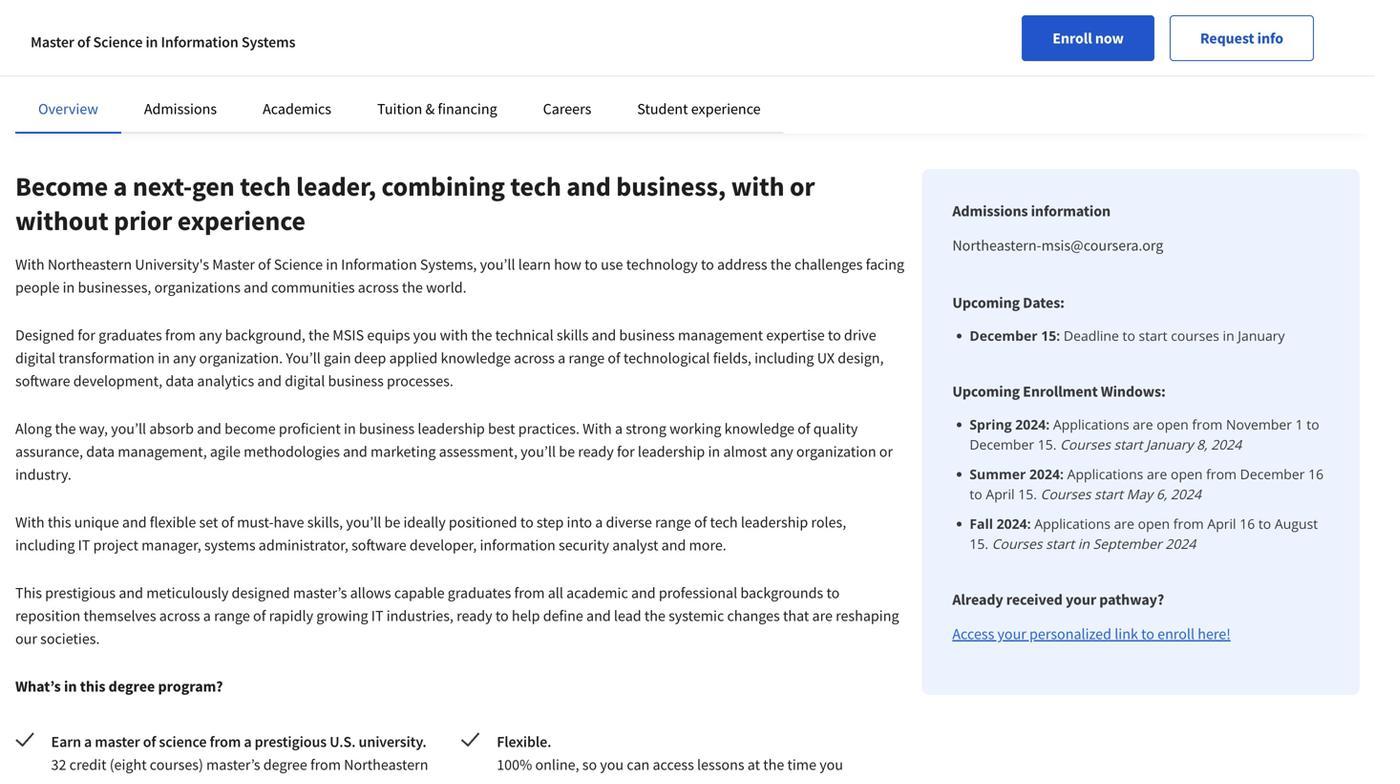 Task type: locate. For each thing, give the bounding box(es) containing it.
become
[[15, 170, 108, 203]]

any
[[199, 326, 222, 345], [173, 349, 196, 368], [771, 442, 794, 461]]

or inside "along the way, you'll absorb and become proficient in business leadership best practices. with a strong working knowledge of quality assurance, data management, agile methodologies and marketing assessment, you'll be ready for leadership in almost any organization or industry."
[[880, 442, 893, 461]]

ready down practices.
[[578, 442, 614, 461]]

0 horizontal spatial april
[[986, 485, 1015, 504]]

and inside become a next-gen tech leader, combining tech and business, with or without prior experience
[[567, 170, 611, 203]]

2 vertical spatial 15.
[[970, 535, 989, 553]]

start left "courses"
[[1139, 327, 1168, 345]]

range down "designed"
[[214, 607, 250, 626]]

business,
[[617, 170, 726, 203]]

flexible. 100% online, so you can access lessons at the time you
[[497, 733, 844, 779]]

1 list item from the top
[[970, 326, 1330, 346]]

1 horizontal spatial this
[[80, 677, 106, 697]]

this inside with this unique and flexible set of must-have skills, you'll be ideally positioned to step into a diverse range of tech leadership roles, including it project manager, systems administrator, software developer, information security analyst and more.
[[48, 513, 71, 532]]

with inside with northeastern university's master of science in information systems, you'll learn how to use technology to address the challenges facing people in businesses, organizations and communities across the world.
[[15, 255, 45, 274]]

with for of
[[15, 513, 45, 532]]

2024: right summer
[[1030, 465, 1064, 483]]

applications for in
[[1035, 515, 1111, 533]]

1 vertical spatial with
[[583, 419, 612, 439]]

fall 2024:
[[970, 515, 1032, 533]]

0 horizontal spatial northeastern
[[48, 255, 132, 274]]

information left systems
[[161, 32, 239, 52]]

1 vertical spatial any
[[173, 349, 196, 368]]

business up technological on the top of page
[[620, 326, 675, 345]]

applications are open from november 1 to december 15.
[[970, 416, 1320, 454]]

courses down enrollment
[[1061, 436, 1111, 454]]

2024 for courses start in september 2024
[[1166, 535, 1197, 553]]

applications inside applications are open from april 16 to august 15.
[[1035, 515, 1111, 533]]

1 vertical spatial leadership
[[638, 442, 705, 461]]

0 vertical spatial data
[[166, 372, 194, 391]]

across inside designed for graduates from any background, the msis equips you with the technical skills and business management expertise to drive digital transformation in any organization. you'll gain deep applied knowledge across a range of technological fields, including ux design, software development, data analytics and digital business processes.
[[514, 349, 555, 368]]

15. down summer 2024:
[[1019, 485, 1038, 504]]

applied
[[389, 349, 438, 368]]

with down industry.
[[15, 513, 45, 532]]

1 vertical spatial business
[[328, 372, 384, 391]]

msis
[[333, 326, 364, 345]]

and inside with northeastern university's master of science in information systems, you'll learn how to use technology to address the challenges facing people in businesses, organizations and communities across the world.
[[244, 278, 268, 297]]

knowledge up almost
[[725, 419, 795, 439]]

16 inside applications are open from april 16 to august 15.
[[1240, 515, 1256, 533]]

the inside 'flexible. 100% online, so you can access lessons at the time you'
[[764, 756, 785, 775]]

2024: for spring 2024:
[[1016, 416, 1050, 434]]

technical
[[495, 326, 554, 345]]

a inside designed for graduates from any background, the msis equips you with the technical skills and business management expertise to drive digital transformation in any organization. you'll gain deep applied knowledge across a range of technological fields, including ux design, software development, data analytics and digital business processes.
[[558, 349, 566, 368]]

knowledge inside "along the way, you'll absorb and become proficient in business leadership best practices. with a strong working knowledge of quality assurance, data management, agile methodologies and marketing assessment, you'll be ready for leadership in almost any organization or industry."
[[725, 419, 795, 439]]

15. inside applications are open from december 16 to april 15.
[[1019, 485, 1038, 504]]

with inside become a next-gen tech leader, combining tech and business, with or without prior experience
[[732, 170, 785, 203]]

0 vertical spatial this
[[48, 513, 71, 532]]

0 horizontal spatial leadership
[[418, 419, 485, 439]]

your up personalized
[[1066, 590, 1097, 610]]

15. inside applications are open from november 1 to december 15.
[[1038, 436, 1057, 454]]

access your personalized link to enroll here! link
[[953, 625, 1231, 644]]

2 vertical spatial december
[[1241, 465, 1306, 483]]

now
[[1096, 29, 1124, 48]]

0 vertical spatial master's
[[293, 584, 347, 603]]

are up courses start january 8, 2024
[[1133, 416, 1154, 434]]

applications are open from december 16 to april 15.
[[970, 465, 1324, 504]]

ready inside this prestigious and meticulously designed master's allows capable graduates from all academic and professional backgrounds to reposition themselves across a range of rapidly growing it industries, ready to help define and lead the systemic changes that are reshaping our societies.
[[457, 607, 493, 626]]

1 horizontal spatial northeastern
[[344, 756, 428, 775]]

it inside with this unique and flexible set of must-have skills, you'll be ideally positioned to step into a diverse range of tech leadership roles, including it project manager, systems administrator, software developer, information security analyst and more.
[[78, 536, 90, 555]]

1 vertical spatial knowledge
[[725, 419, 795, 439]]

are inside applications are open from november 1 to december 15.
[[1133, 416, 1154, 434]]

list item containing december 15:
[[970, 326, 1330, 346]]

list item down may
[[970, 514, 1330, 554]]

leadership inside with this unique and flexible set of must-have skills, you'll be ideally positioned to step into a diverse range of tech leadership roles, including it project manager, systems administrator, software developer, information security analyst and more.
[[741, 513, 809, 532]]

4 list item from the top
[[970, 514, 1330, 554]]

tech up learn
[[511, 170, 562, 203]]

it
[[78, 536, 90, 555], [371, 607, 384, 626]]

are inside applications are open from april 16 to august 15.
[[1115, 515, 1135, 533]]

positioned
[[449, 513, 518, 532]]

must-
[[237, 513, 274, 532]]

from down applications are open from december 16 to april 15.
[[1174, 515, 1205, 533]]

1 horizontal spatial ready
[[578, 442, 614, 461]]

or
[[790, 170, 815, 203], [880, 442, 893, 461]]

with inside designed for graduates from any background, the msis equips you with the technical skills and business management expertise to drive digital transformation in any organization. you'll gain deep applied knowledge across a range of technological fields, including ux design, software development, data analytics and digital business processes.
[[440, 326, 468, 345]]

september
[[1094, 535, 1163, 553]]

0 vertical spatial information
[[161, 32, 239, 52]]

1 horizontal spatial january
[[1239, 327, 1286, 345]]

in right what's at left
[[64, 677, 77, 697]]

prestigious left u.s.
[[255, 733, 327, 752]]

list
[[961, 415, 1330, 554]]

or right the organization
[[880, 442, 893, 461]]

including down the expertise
[[755, 349, 815, 368]]

northeastern-
[[953, 236, 1042, 255]]

1 vertical spatial your
[[998, 625, 1027, 644]]

knowledge down technical
[[441, 349, 511, 368]]

info
[[1258, 29, 1284, 48]]

you'll inside with northeastern university's master of science in information systems, you'll learn how to use technology to address the challenges facing people in businesses, organizations and communities across the world.
[[480, 255, 516, 274]]

graduates inside this prestigious and meticulously designed master's allows capable graduates from all academic and professional backgrounds to reposition themselves across a range of rapidly growing it industries, ready to help define and lead the systemic changes that are reshaping our societies.
[[448, 584, 512, 603]]

1 vertical spatial admissions
[[953, 202, 1029, 221]]

0 horizontal spatial for
[[78, 326, 96, 345]]

almost
[[724, 442, 767, 461]]

2 horizontal spatial tech
[[710, 513, 738, 532]]

open inside applications are open from april 16 to august 15.
[[1139, 515, 1171, 533]]

1 horizontal spatial for
[[617, 442, 635, 461]]

science up "communities"
[[274, 255, 323, 274]]

become a next-gen tech leader, combining tech and business, with or without prior experience
[[15, 170, 815, 237]]

1 horizontal spatial be
[[559, 442, 575, 461]]

of inside with northeastern university's master of science in information systems, you'll learn how to use technology to address the challenges facing people in businesses, organizations and communities across the world.
[[258, 255, 271, 274]]

courses for summer 2024:
[[1041, 485, 1092, 504]]

with down world.
[[440, 326, 468, 345]]

1 vertical spatial information
[[341, 255, 417, 274]]

open for 8,
[[1157, 416, 1189, 434]]

0 vertical spatial with
[[15, 255, 45, 274]]

0 vertical spatial graduates
[[99, 326, 162, 345]]

tech up more. in the bottom of the page
[[710, 513, 738, 532]]

master
[[95, 733, 140, 752]]

business up marketing at the left of the page
[[359, 419, 415, 439]]

december down 'upcoming dates:' at right top
[[970, 327, 1038, 345]]

list item
[[970, 326, 1330, 346], [970, 415, 1330, 455], [970, 464, 1330, 504], [970, 514, 1330, 554]]

2 vertical spatial any
[[771, 442, 794, 461]]

the inside this prestigious and meticulously designed master's allows capable graduates from all academic and professional backgrounds to reposition themselves across a range of rapidly growing it industries, ready to help define and lead the systemic changes that are reshaping our societies.
[[645, 607, 666, 626]]

1 horizontal spatial you
[[600, 756, 624, 775]]

open inside applications are open from november 1 to december 15.
[[1157, 416, 1189, 434]]

list containing spring 2024:
[[961, 415, 1330, 554]]

experience down gen
[[177, 204, 306, 237]]

0 vertical spatial degree
[[109, 677, 155, 697]]

technology
[[626, 255, 698, 274]]

0 vertical spatial northeastern
[[48, 255, 132, 274]]

upcoming
[[953, 293, 1021, 312], [953, 382, 1021, 401]]

0 vertical spatial applications
[[1054, 416, 1130, 434]]

skills,
[[307, 513, 343, 532]]

0 vertical spatial including
[[755, 349, 815, 368]]

0 vertical spatial your
[[1066, 590, 1097, 610]]

master of science in information systems
[[31, 32, 296, 52]]

to inside with this unique and flexible set of must-have skills, you'll be ideally positioned to step into a diverse range of tech leadership roles, including it project manager, systems administrator, software developer, information security analyst and more.
[[521, 513, 534, 532]]

2 vertical spatial open
[[1139, 515, 1171, 533]]

range
[[569, 349, 605, 368], [655, 513, 692, 532], [214, 607, 250, 626]]

be down practices.
[[559, 442, 575, 461]]

0 horizontal spatial including
[[15, 536, 75, 555]]

in up development,
[[158, 349, 170, 368]]

careers link
[[543, 99, 592, 118]]

january right "courses"
[[1239, 327, 1286, 345]]

you'll inside with this unique and flexible set of must-have skills, you'll be ideally positioned to step into a diverse range of tech leadership roles, including it project manager, systems administrator, software developer, information security analyst and more.
[[346, 513, 382, 532]]

including up this
[[15, 536, 75, 555]]

1 vertical spatial software
[[352, 536, 407, 555]]

0 horizontal spatial master
[[31, 32, 74, 52]]

2024 right 6,
[[1171, 485, 1202, 504]]

way,
[[79, 419, 108, 439]]

16 for april
[[1240, 515, 1256, 533]]

1 vertical spatial ready
[[457, 607, 493, 626]]

upcoming up spring
[[953, 382, 1021, 401]]

a right into at the bottom of page
[[596, 513, 603, 532]]

1 horizontal spatial master's
[[293, 584, 347, 603]]

northeastern
[[48, 255, 132, 274], [344, 756, 428, 775]]

of up background, at left top
[[258, 255, 271, 274]]

0 horizontal spatial knowledge
[[441, 349, 511, 368]]

diverse
[[606, 513, 652, 532]]

0 horizontal spatial data
[[86, 442, 115, 461]]

the left way,
[[55, 419, 76, 439]]

courses for fall 2024:
[[992, 535, 1043, 553]]

agile
[[210, 442, 241, 461]]

software inside with this unique and flexible set of must-have skills, you'll be ideally positioned to step into a diverse range of tech leadership roles, including it project manager, systems administrator, software developer, information security analyst and more.
[[352, 536, 407, 555]]

what's in this degree program?
[[15, 677, 223, 697]]

management
[[678, 326, 764, 345]]

or up challenges
[[790, 170, 815, 203]]

including inside designed for graduates from any background, the msis equips you with the technical skills and business management expertise to drive digital transformation in any organization. you'll gain deep applied knowledge across a range of technological fields, including ux design, software development, data analytics and digital business processes.
[[755, 349, 815, 368]]

including
[[755, 349, 815, 368], [15, 536, 75, 555]]

1 upcoming from the top
[[953, 293, 1021, 312]]

start for may
[[1095, 485, 1124, 504]]

professional
[[659, 584, 738, 603]]

1 vertical spatial april
[[1208, 515, 1237, 533]]

information inside with northeastern university's master of science in information systems, you'll learn how to use technology to address the challenges facing people in businesses, organizations and communities across the world.
[[341, 255, 417, 274]]

experience right student
[[692, 99, 761, 118]]

request info button
[[1170, 15, 1315, 61]]

1 vertical spatial digital
[[285, 372, 325, 391]]

a inside "along the way, you'll absorb and become proficient in business leadership best practices. with a strong working knowledge of quality assurance, data management, agile methodologies and marketing assessment, you'll be ready for leadership in almost any organization or industry."
[[615, 419, 623, 439]]

&
[[426, 99, 435, 118]]

1 vertical spatial master's
[[206, 756, 260, 775]]

upcoming left dates:
[[953, 293, 1021, 312]]

into
[[567, 513, 592, 532]]

developer,
[[410, 536, 477, 555]]

designed for graduates from any background, the msis equips you with the technical skills and business management expertise to drive digital transformation in any organization. you'll gain deep applied knowledge across a range of technological fields, including ux design, software development, data analytics and digital business processes.
[[15, 326, 884, 391]]

with up 'people'
[[15, 255, 45, 274]]

0 horizontal spatial january
[[1147, 436, 1194, 454]]

15. for courses start may 6, 2024
[[1019, 485, 1038, 504]]

and down the careers
[[567, 170, 611, 203]]

program?
[[158, 677, 223, 697]]

1 vertical spatial science
[[274, 255, 323, 274]]

prior
[[114, 204, 172, 237]]

15. up summer 2024:
[[1038, 436, 1057, 454]]

list item down windows:
[[970, 415, 1330, 455]]

0 horizontal spatial 16
[[1240, 515, 1256, 533]]

with
[[732, 170, 785, 203], [440, 326, 468, 345]]

open for september
[[1139, 515, 1171, 533]]

to inside applications are open from december 16 to april 15.
[[970, 485, 983, 504]]

0 horizontal spatial across
[[159, 607, 200, 626]]

0 horizontal spatial experience
[[177, 204, 306, 237]]

2 horizontal spatial range
[[655, 513, 692, 532]]

have
[[274, 513, 304, 532]]

start up already received your pathway?
[[1046, 535, 1075, 553]]

any right almost
[[771, 442, 794, 461]]

to right 1
[[1307, 416, 1320, 434]]

prestigious up reposition at bottom left
[[45, 584, 116, 603]]

spring
[[970, 416, 1012, 434]]

graduates
[[99, 326, 162, 345], [448, 584, 512, 603]]

applications inside applications are open from november 1 to december 15.
[[1054, 416, 1130, 434]]

1 vertical spatial graduates
[[448, 584, 512, 603]]

1 horizontal spatial software
[[352, 536, 407, 555]]

you'll left learn
[[480, 255, 516, 274]]

1 vertical spatial range
[[655, 513, 692, 532]]

list item containing fall 2024:
[[970, 514, 1330, 554]]

business down deep
[[328, 372, 384, 391]]

1 horizontal spatial any
[[199, 326, 222, 345]]

applications down enrollment
[[1054, 416, 1130, 434]]

1 horizontal spatial degree
[[264, 756, 307, 775]]

with right practices.
[[583, 419, 612, 439]]

0 vertical spatial open
[[1157, 416, 1189, 434]]

in down "working"
[[708, 442, 721, 461]]

0 horizontal spatial ready
[[457, 607, 493, 626]]

applications inside applications are open from december 16 to april 15.
[[1068, 465, 1144, 483]]

you right so
[[600, 756, 624, 775]]

from inside this prestigious and meticulously designed master's allows capable graduates from all academic and professional backgrounds to reposition themselves across a range of rapidly growing it industries, ready to help define and lead the systemic changes that are reshaping our societies.
[[515, 584, 545, 603]]

in inside designed for graduates from any background, the msis equips you with the technical skills and business management expertise to drive digital transformation in any organization. you'll gain deep applied knowledge across a range of technological fields, including ux design, software development, data analytics and digital business processes.
[[158, 349, 170, 368]]

software
[[15, 372, 70, 391], [352, 536, 407, 555]]

2 upcoming from the top
[[953, 382, 1021, 401]]

2 vertical spatial across
[[159, 607, 200, 626]]

across
[[358, 278, 399, 297], [514, 349, 555, 368], [159, 607, 200, 626]]

to right deadline
[[1123, 327, 1136, 345]]

15. for courses start january 8, 2024
[[1038, 436, 1057, 454]]

2024
[[1212, 436, 1242, 454], [1171, 485, 1202, 504], [1166, 535, 1197, 553]]

a inside with this unique and flexible set of must-have skills, you'll be ideally positioned to step into a diverse range of tech leadership roles, including it project manager, systems administrator, software developer, information security analyst and more.
[[596, 513, 603, 532]]

of up (eight
[[143, 733, 156, 752]]

0 vertical spatial january
[[1239, 327, 1286, 345]]

1 vertical spatial or
[[880, 442, 893, 461]]

master inside with northeastern university's master of science in information systems, you'll learn how to use technology to address the challenges facing people in businesses, organizations and communities across the world.
[[212, 255, 255, 274]]

leadership down "working"
[[638, 442, 705, 461]]

organizations
[[154, 278, 241, 297]]

2 horizontal spatial leadership
[[741, 513, 809, 532]]

15.
[[1038, 436, 1057, 454], [1019, 485, 1038, 504], [970, 535, 989, 553]]

courses)
[[150, 756, 203, 775]]

systems,
[[420, 255, 477, 274]]

upcoming enrollment windows:
[[953, 382, 1166, 401]]

1 vertical spatial data
[[86, 442, 115, 461]]

this left unique
[[48, 513, 71, 532]]

personalized
[[1030, 625, 1112, 644]]

0 vertical spatial admissions
[[144, 99, 217, 118]]

already
[[953, 590, 1004, 610]]

list item up windows:
[[970, 326, 1330, 346]]

learn
[[519, 255, 551, 274]]

science inside with northeastern university's master of science in information systems, you'll learn how to use technology to address the challenges facing people in businesses, organizations and communities across the world.
[[274, 255, 323, 274]]

science up overview link
[[93, 32, 143, 52]]

1 vertical spatial prestigious
[[255, 733, 327, 752]]

software down designed
[[15, 372, 70, 391]]

prestigious inside earn a master of science from a prestigious u.s. university. 32 credit (eight courses) master's degree from northeastern
[[255, 733, 327, 752]]

without
[[15, 204, 109, 237]]

0 horizontal spatial prestigious
[[45, 584, 116, 603]]

list item containing summer 2024:
[[970, 464, 1330, 504]]

range down skills
[[569, 349, 605, 368]]

1 horizontal spatial master
[[212, 255, 255, 274]]

tech inside with this unique and flexible set of must-have skills, you'll be ideally positioned to step into a diverse range of tech leadership roles, including it project manager, systems administrator, software developer, information security analyst and more.
[[710, 513, 738, 532]]

0 vertical spatial any
[[199, 326, 222, 345]]

define
[[543, 607, 584, 626]]

1 horizontal spatial your
[[1066, 590, 1097, 610]]

to up ux
[[828, 326, 842, 345]]

to inside applications are open from november 1 to december 15.
[[1307, 416, 1320, 434]]

0 vertical spatial prestigious
[[45, 584, 116, 603]]

2 list item from the top
[[970, 415, 1330, 455]]

0 vertical spatial range
[[569, 349, 605, 368]]

to left the step
[[521, 513, 534, 532]]

1 horizontal spatial information
[[341, 255, 417, 274]]

from up 8,
[[1193, 416, 1223, 434]]

upcoming dates:
[[953, 293, 1065, 312]]

16
[[1309, 465, 1324, 483], [1240, 515, 1256, 533]]

knowledge inside designed for graduates from any background, the msis equips you with the technical skills and business management expertise to drive digital transformation in any organization. you'll gain deep applied knowledge across a range of technological fields, including ux design, software development, data analytics and digital business processes.
[[441, 349, 511, 368]]

of up more. in the bottom of the page
[[695, 513, 707, 532]]

data left analytics
[[166, 372, 194, 391]]

can
[[627, 756, 650, 775]]

graduates inside designed for graduates from any background, the msis equips you with the technical skills and business management expertise to drive digital transformation in any organization. you'll gain deep applied knowledge across a range of technological fields, including ux design, software development, data analytics and digital business processes.
[[99, 326, 162, 345]]

designed
[[232, 584, 290, 603]]

of
[[77, 32, 90, 52], [258, 255, 271, 274], [608, 349, 621, 368], [798, 419, 811, 439], [221, 513, 234, 532], [695, 513, 707, 532], [253, 607, 266, 626], [143, 733, 156, 752]]

ready left help
[[457, 607, 493, 626]]

fields,
[[713, 349, 752, 368]]

0 vertical spatial digital
[[15, 349, 55, 368]]

1 vertical spatial information
[[480, 536, 556, 555]]

april down summer
[[986, 485, 1015, 504]]

how
[[554, 255, 582, 274]]

with inside with this unique and flexible set of must-have skills, you'll be ideally positioned to step into a diverse range of tech leadership roles, including it project manager, systems administrator, software developer, information security analyst and more.
[[15, 513, 45, 532]]

you'll right the skills,
[[346, 513, 382, 532]]

the right address
[[771, 255, 792, 274]]

with
[[15, 255, 45, 274], [583, 419, 612, 439], [15, 513, 45, 532]]

open inside applications are open from december 16 to april 15.
[[1171, 465, 1203, 483]]

1 horizontal spatial or
[[880, 442, 893, 461]]

for up transformation
[[78, 326, 96, 345]]

1 horizontal spatial graduates
[[448, 584, 512, 603]]

16 for december
[[1309, 465, 1324, 483]]

open down 6,
[[1139, 515, 1171, 533]]

to inside designed for graduates from any background, the msis equips you with the technical skills and business management expertise to drive digital transformation in any organization. you'll gain deep applied knowledge across a range of technological fields, including ux design, software development, data analytics and digital business processes.
[[828, 326, 842, 345]]

leadership
[[418, 419, 485, 439], [638, 442, 705, 461], [741, 513, 809, 532]]

a up prior at the left top of the page
[[113, 170, 127, 203]]

earn a master of science from a prestigious u.s. university. 32 credit (eight courses) master's degree from northeastern
[[51, 733, 428, 779]]

0 horizontal spatial admissions
[[144, 99, 217, 118]]

1 vertical spatial 16
[[1240, 515, 1256, 533]]

1 vertical spatial northeastern
[[344, 756, 428, 775]]

0 vertical spatial software
[[15, 372, 70, 391]]

16 left "august"
[[1240, 515, 1256, 533]]

applications up the courses start in september 2024
[[1035, 515, 1111, 533]]

of inside earn a master of science from a prestigious u.s. university. 32 credit (eight courses) master's degree from northeastern
[[143, 733, 156, 752]]

applications for may
[[1068, 465, 1144, 483]]

assurance,
[[15, 442, 83, 461]]

1 horizontal spatial april
[[1208, 515, 1237, 533]]

master's up growing
[[293, 584, 347, 603]]

admissions down master of science in information systems
[[144, 99, 217, 118]]

for inside "along the way, you'll absorb and become proficient in business leadership best practices. with a strong working knowledge of quality assurance, data management, agile methodologies and marketing assessment, you'll be ready for leadership in almost any organization or industry."
[[617, 442, 635, 461]]

all
[[548, 584, 564, 603]]

are inside applications are open from december 16 to april 15.
[[1148, 465, 1168, 483]]

reposition
[[15, 607, 81, 626]]

1 vertical spatial 2024
[[1171, 485, 1202, 504]]

of left technological on the top of page
[[608, 349, 621, 368]]

to
[[585, 255, 598, 274], [701, 255, 715, 274], [828, 326, 842, 345], [1123, 327, 1136, 345], [1307, 416, 1320, 434], [970, 485, 983, 504], [521, 513, 534, 532], [1259, 515, 1272, 533], [827, 584, 840, 603], [496, 607, 509, 626], [1142, 625, 1155, 644]]

december down november
[[1241, 465, 1306, 483]]

leadership left the roles,
[[741, 513, 809, 532]]

16 inside applications are open from december 16 to april 15.
[[1309, 465, 1324, 483]]

next-
[[133, 170, 192, 203]]

ux
[[818, 349, 835, 368]]

0 vertical spatial information
[[1032, 202, 1111, 221]]

15. inside applications are open from april 16 to august 15.
[[970, 535, 989, 553]]

from inside applications are open from april 16 to august 15.
[[1174, 515, 1205, 533]]

1 vertical spatial applications
[[1068, 465, 1144, 483]]

1 vertical spatial master
[[212, 255, 255, 274]]

deadline
[[1064, 327, 1120, 345]]

are for in
[[1115, 515, 1135, 533]]

list item down courses start january 8, 2024
[[970, 464, 1330, 504]]

summer
[[970, 465, 1027, 483]]

and up agile
[[197, 419, 222, 439]]

15. down fall
[[970, 535, 989, 553]]

from down u.s.
[[311, 756, 341, 775]]

access
[[653, 756, 694, 775]]

3 list item from the top
[[970, 464, 1330, 504]]

6,
[[1157, 485, 1168, 504]]

1 horizontal spatial 15.
[[1019, 485, 1038, 504]]

fall
[[970, 515, 994, 533]]

it down unique
[[78, 536, 90, 555]]

0 horizontal spatial information
[[161, 32, 239, 52]]

the right lead
[[645, 607, 666, 626]]

2024: for summer 2024:
[[1030, 465, 1064, 483]]

0 horizontal spatial master's
[[206, 756, 260, 775]]

in right proficient
[[344, 419, 356, 439]]

be inside "along the way, you'll absorb and become proficient in business leadership best practices. with a strong working knowledge of quality assurance, data management, agile methodologies and marketing assessment, you'll be ready for leadership in almost any organization or industry."
[[559, 442, 575, 461]]

1 horizontal spatial range
[[569, 349, 605, 368]]

set
[[199, 513, 218, 532]]

across inside this prestigious and meticulously designed master's allows capable graduates from all academic and professional backgrounds to reposition themselves across a range of rapidly growing it industries, ready to help define and lead the systemic changes that are reshaping our societies.
[[159, 607, 200, 626]]

ready
[[578, 442, 614, 461], [457, 607, 493, 626]]

1 vertical spatial including
[[15, 536, 75, 555]]

open down 8,
[[1171, 465, 1203, 483]]

degree inside earn a master of science from a prestigious u.s. university. 32 credit (eight courses) master's degree from northeastern
[[264, 756, 307, 775]]

are
[[1133, 416, 1154, 434], [1148, 465, 1168, 483], [1115, 515, 1135, 533], [813, 607, 833, 626]]

in
[[146, 32, 158, 52], [326, 255, 338, 274], [63, 278, 75, 297], [1224, 327, 1235, 345], [158, 349, 170, 368], [344, 419, 356, 439], [708, 442, 721, 461], [1079, 535, 1090, 553], [64, 677, 77, 697]]

2 vertical spatial courses
[[992, 535, 1043, 553]]

1 horizontal spatial including
[[755, 349, 815, 368]]

0 vertical spatial with
[[732, 170, 785, 203]]

careers
[[543, 99, 592, 118]]



Task type: describe. For each thing, give the bounding box(es) containing it.
to left help
[[496, 607, 509, 626]]

with northeastern university's master of science in information systems, you'll learn how to use technology to address the challenges facing people in businesses, organizations and communities across the world.
[[15, 255, 905, 297]]

with for business,
[[732, 170, 785, 203]]

courses for spring 2024:
[[1061, 436, 1111, 454]]

absorb
[[149, 419, 194, 439]]

in up "communities"
[[326, 255, 338, 274]]

here!
[[1198, 625, 1231, 644]]

admissions information
[[953, 202, 1111, 221]]

in right "courses"
[[1224, 327, 1235, 345]]

range inside this prestigious and meticulously designed master's allows capable graduates from all academic and professional backgrounds to reposition themselves across a range of rapidly growing it industries, ready to help define and lead the systemic changes that are reshaping our societies.
[[214, 607, 250, 626]]

businesses,
[[78, 278, 151, 297]]

master's inside earn a master of science from a prestigious u.s. university. 32 credit (eight courses) master's degree from northeastern
[[206, 756, 260, 775]]

to up reshaping
[[827, 584, 840, 603]]

0 horizontal spatial degree
[[109, 677, 155, 697]]

2024 for courses start may 6, 2024
[[1171, 485, 1202, 504]]

and left marketing at the left of the page
[[343, 442, 368, 461]]

1 horizontal spatial digital
[[285, 372, 325, 391]]

world.
[[426, 278, 467, 297]]

across inside with northeastern university's master of science in information systems, you'll learn how to use technology to address the challenges facing people in businesses, organizations and communities across the world.
[[358, 278, 399, 297]]

what's
[[15, 677, 61, 697]]

data inside designed for graduates from any background, the msis equips you with the technical skills and business management expertise to drive digital transformation in any organization. you'll gain deep applied knowledge across a range of technological fields, including ux design, software development, data analytics and digital business processes.
[[166, 372, 194, 391]]

drive
[[845, 326, 877, 345]]

you inside designed for graduates from any background, the msis equips you with the technical skills and business management expertise to drive digital transformation in any organization. you'll gain deep applied knowledge across a range of technological fields, including ux design, software development, data analytics and digital business processes.
[[413, 326, 437, 345]]

be inside with this unique and flexible set of must-have skills, you'll be ideally positioned to step into a diverse range of tech leadership roles, including it project manager, systems administrator, software developer, information security analyst and more.
[[385, 513, 401, 532]]

december inside applications are open from december 16 to april 15.
[[1241, 465, 1306, 483]]

and right skills
[[592, 326, 616, 345]]

and up themselves
[[119, 584, 143, 603]]

organization
[[797, 442, 877, 461]]

it inside this prestigious and meticulously designed master's allows capable graduates from all academic and professional backgrounds to reposition themselves across a range of rapidly growing it industries, ready to help define and lead the systemic changes that are reshaping our societies.
[[371, 607, 384, 626]]

from inside designed for graduates from any background, the msis equips you with the technical skills and business management expertise to drive digital transformation in any organization. you'll gain deep applied knowledge across a range of technological fields, including ux design, software development, data analytics and digital business processes.
[[165, 326, 196, 345]]

april inside applications are open from december 16 to april 15.
[[986, 485, 1015, 504]]

courses start may 6, 2024
[[1041, 485, 1202, 504]]

to inside applications are open from april 16 to august 15.
[[1259, 515, 1272, 533]]

a inside become a next-gen tech leader, combining tech and business, with or without prior experience
[[113, 170, 127, 203]]

range inside designed for graduates from any background, the msis equips you with the technical skills and business management expertise to drive digital transformation in any organization. you'll gain deep applied knowledge across a range of technological fields, including ux design, software development, data analytics and digital business processes.
[[569, 349, 605, 368]]

systems
[[204, 536, 256, 555]]

our
[[15, 630, 37, 649]]

software inside designed for graduates from any background, the msis equips you with the technical skills and business management expertise to drive digital transformation in any organization. you'll gain deep applied knowledge across a range of technological fields, including ux design, software development, data analytics and digital business processes.
[[15, 372, 70, 391]]

a right science
[[244, 733, 252, 752]]

university's
[[135, 255, 209, 274]]

changes
[[728, 607, 780, 626]]

unique
[[74, 513, 119, 532]]

enroll now
[[1053, 29, 1124, 48]]

you'll
[[286, 349, 321, 368]]

0 vertical spatial master
[[31, 32, 74, 52]]

industries,
[[387, 607, 454, 626]]

0 vertical spatial december
[[970, 327, 1038, 345]]

along
[[15, 419, 52, 439]]

access
[[953, 625, 995, 644]]

northeastern-msis@coursera.org
[[953, 236, 1164, 255]]

a right earn
[[84, 733, 92, 752]]

systems
[[242, 32, 296, 52]]

dates:
[[1023, 293, 1065, 312]]

courses
[[1172, 327, 1220, 345]]

(eight
[[110, 756, 147, 775]]

admissions for admissions information
[[953, 202, 1029, 221]]

and down organization.
[[257, 372, 282, 391]]

open for 6,
[[1171, 465, 1203, 483]]

and up the project
[[122, 513, 147, 532]]

1 horizontal spatial leadership
[[638, 442, 705, 461]]

combining
[[382, 170, 505, 203]]

courses start in september 2024
[[992, 535, 1197, 553]]

student experience
[[638, 99, 761, 118]]

admissions for admissions
[[144, 99, 217, 118]]

november
[[1227, 416, 1293, 434]]

are inside this prestigious and meticulously designed master's allows capable graduates from all academic and professional backgrounds to reposition themselves across a range of rapidly growing it industries, ready to help define and lead the systemic changes that are reshaping our societies.
[[813, 607, 833, 626]]

gen
[[192, 170, 235, 203]]

any inside "along the way, you'll absorb and become proficient in business leadership best practices. with a strong working knowledge of quality assurance, data management, agile methodologies and marketing assessment, you'll be ready for leadership in almost any organization or industry."
[[771, 442, 794, 461]]

applications for january
[[1054, 416, 1130, 434]]

may
[[1127, 485, 1153, 504]]

100%
[[497, 756, 532, 775]]

northeastern inside earn a master of science from a prestigious u.s. university. 32 credit (eight courses) master's degree from northeastern
[[344, 756, 428, 775]]

time
[[788, 756, 817, 775]]

at
[[748, 756, 761, 775]]

earn
[[51, 733, 81, 752]]

list item containing spring 2024:
[[970, 415, 1330, 455]]

overview link
[[38, 99, 98, 118]]

the left world.
[[402, 278, 423, 297]]

u.s.
[[330, 733, 356, 752]]

start for january
[[1115, 436, 1143, 454]]

2024 for courses start january 8, 2024
[[1212, 436, 1242, 454]]

april inside applications are open from april 16 to august 15.
[[1208, 515, 1237, 533]]

strong
[[626, 419, 667, 439]]

0 vertical spatial business
[[620, 326, 675, 345]]

help
[[512, 607, 540, 626]]

to right link
[[1142, 625, 1155, 644]]

upcoming for upcoming enrollment windows:
[[953, 382, 1021, 401]]

are for january
[[1133, 416, 1154, 434]]

windows:
[[1101, 382, 1166, 401]]

tuition & financing
[[377, 99, 497, 118]]

request
[[1201, 29, 1255, 48]]

2024: for fall 2024:
[[997, 515, 1032, 533]]

of inside this prestigious and meticulously designed master's allows capable graduates from all academic and professional backgrounds to reposition themselves across a range of rapidly growing it industries, ready to help define and lead the systemic changes that are reshaping our societies.
[[253, 607, 266, 626]]

of right set
[[221, 513, 234, 532]]

data inside "along the way, you'll absorb and become proficient in business leadership best practices. with a strong working knowledge of quality assurance, data management, agile methodologies and marketing assessment, you'll be ready for leadership in almost any organization or industry."
[[86, 442, 115, 461]]

more.
[[689, 536, 727, 555]]

along the way, you'll absorb and become proficient in business leadership best practices. with a strong working knowledge of quality assurance, data management, agile methodologies and marketing assessment, you'll be ready for leadership in almost any organization or industry.
[[15, 419, 893, 484]]

courses start january 8, 2024
[[1061, 436, 1242, 454]]

overview
[[38, 99, 98, 118]]

equips
[[367, 326, 410, 345]]

pathway?
[[1100, 590, 1165, 610]]

august
[[1275, 515, 1319, 533]]

student experience link
[[638, 99, 761, 118]]

northeastern inside with northeastern university's master of science in information systems, you'll learn how to use technology to address the challenges facing people in businesses, organizations and communities across the world.
[[48, 255, 132, 274]]

this prestigious and meticulously designed master's allows capable graduates from all academic and professional backgrounds to reposition themselves across a range of rapidly growing it industries, ready to help define and lead the systemic changes that are reshaping our societies.
[[15, 584, 900, 649]]

academic
[[567, 584, 628, 603]]

0 horizontal spatial digital
[[15, 349, 55, 368]]

you'll right way,
[[111, 419, 146, 439]]

with for you
[[440, 326, 468, 345]]

and down academic
[[587, 607, 611, 626]]

1 horizontal spatial information
[[1032, 202, 1111, 221]]

0 horizontal spatial tech
[[240, 170, 291, 203]]

from right science
[[210, 733, 241, 752]]

the left technical
[[471, 326, 492, 345]]

the inside "along the way, you'll absorb and become proficient in business leadership best practices. with a strong working knowledge of quality assurance, data management, agile methodologies and marketing assessment, you'll be ready for leadership in almost any organization or industry."
[[55, 419, 76, 439]]

experience inside become a next-gen tech leader, combining tech and business, with or without prior experience
[[177, 204, 306, 237]]

master's inside this prestigious and meticulously designed master's allows capable graduates from all academic and professional backgrounds to reposition themselves across a range of rapidly growing it industries, ready to help define and lead the systemic changes that are reshaping our societies.
[[293, 584, 347, 603]]

a inside this prestigious and meticulously designed master's allows capable graduates from all academic and professional backgrounds to reposition themselves across a range of rapidly growing it industries, ready to help define and lead the systemic changes that are reshaping our societies.
[[203, 607, 211, 626]]

ready inside "along the way, you'll absorb and become proficient in business leadership best practices. with a strong working knowledge of quality assurance, data management, agile methodologies and marketing assessment, you'll be ready for leadership in almost any organization or industry."
[[578, 442, 614, 461]]

with for people
[[15, 255, 45, 274]]

of up overview link
[[77, 32, 90, 52]]

systemic
[[669, 607, 724, 626]]

analytics
[[197, 372, 254, 391]]

in left 'september'
[[1079, 535, 1090, 553]]

design,
[[838, 349, 884, 368]]

expertise
[[767, 326, 825, 345]]

enrollment
[[1023, 382, 1098, 401]]

you'll down practices.
[[521, 442, 556, 461]]

and left more. in the bottom of the page
[[662, 536, 686, 555]]

lead
[[614, 607, 642, 626]]

and up lead
[[632, 584, 656, 603]]

in up admissions link
[[146, 32, 158, 52]]

university.
[[359, 733, 427, 752]]

enroll
[[1158, 625, 1195, 644]]

business inside "along the way, you'll absorb and become proficient in business leadership best practices. with a strong working knowledge of quality assurance, data management, agile methodologies and marketing assessment, you'll be ready for leadership in almost any organization or industry."
[[359, 419, 415, 439]]

with inside "along the way, you'll absorb and become proficient in business leadership best practices. with a strong working knowledge of quality assurance, data management, agile methodologies and marketing assessment, you'll be ready for leadership in almost any organization or industry."
[[583, 419, 612, 439]]

use
[[601, 255, 623, 274]]

development,
[[73, 372, 163, 391]]

meticulously
[[146, 584, 229, 603]]

or inside become a next-gen tech leader, combining tech and business, with or without prior experience
[[790, 170, 815, 203]]

gain
[[324, 349, 351, 368]]

financing
[[438, 99, 497, 118]]

15. for courses start in september 2024
[[970, 535, 989, 553]]

admissions link
[[144, 99, 217, 118]]

practices.
[[519, 419, 580, 439]]

the up you'll
[[309, 326, 330, 345]]

allows
[[350, 584, 391, 603]]

with this unique and flexible set of must-have skills, you'll be ideally positioned to step into a diverse range of tech leadership roles, including it project manager, systems administrator, software developer, information security analyst and more.
[[15, 513, 847, 555]]

of inside "along the way, you'll absorb and become proficient in business leadership best practices. with a strong working knowledge of quality assurance, data management, agile methodologies and marketing assessment, you'll be ready for leadership in almost any organization or industry."
[[798, 419, 811, 439]]

academics
[[263, 99, 332, 118]]

prestigious inside this prestigious and meticulously designed master's allows capable graduates from all academic and professional backgrounds to reposition themselves across a range of rapidly growing it industries, ready to help define and lead the systemic changes that are reshaping our societies.
[[45, 584, 116, 603]]

facing
[[866, 255, 905, 274]]

range inside with this unique and flexible set of must-have skills, you'll be ideally positioned to step into a diverse range of tech leadership roles, including it project manager, systems administrator, software developer, information security analyst and more.
[[655, 513, 692, 532]]

are for may
[[1148, 465, 1168, 483]]

assessment,
[[439, 442, 518, 461]]

1 horizontal spatial experience
[[692, 99, 761, 118]]

upcoming for upcoming dates:
[[953, 293, 1021, 312]]

deep
[[354, 349, 386, 368]]

spring 2024:
[[970, 416, 1050, 434]]

themselves
[[84, 607, 156, 626]]

0 horizontal spatial your
[[998, 625, 1027, 644]]

1 horizontal spatial tech
[[511, 170, 562, 203]]

0 vertical spatial science
[[93, 32, 143, 52]]

for inside designed for graduates from any background, the msis equips you with the technical skills and business management expertise to drive digital transformation in any organization. you'll gain deep applied knowledge across a range of technological fields, including ux design, software development, data analytics and digital business processes.
[[78, 326, 96, 345]]

including inside with this unique and flexible set of must-have skills, you'll be ideally positioned to step into a diverse range of tech leadership roles, including it project manager, systems administrator, software developer, information security analyst and more.
[[15, 536, 75, 555]]

from inside applications are open from november 1 to december 15.
[[1193, 416, 1223, 434]]

of inside designed for graduates from any background, the msis equips you with the technical skills and business management expertise to drive digital transformation in any organization. you'll gain deep applied knowledge across a range of technological fields, including ux design, software development, data analytics and digital business processes.
[[608, 349, 621, 368]]

to left address
[[701, 255, 715, 274]]

december inside applications are open from november 1 to december 15.
[[970, 436, 1035, 454]]

applications are open from april 16 to august 15.
[[970, 515, 1319, 553]]

quality
[[814, 419, 858, 439]]

1 vertical spatial this
[[80, 677, 106, 697]]

to left use
[[585, 255, 598, 274]]

information inside with this unique and flexible set of must-have skills, you'll be ideally positioned to step into a diverse range of tech leadership roles, including it project manager, systems administrator, software developer, information security analyst and more.
[[480, 536, 556, 555]]

start for in
[[1046, 535, 1075, 553]]

from inside applications are open from december 16 to april 15.
[[1207, 465, 1237, 483]]

2 horizontal spatial you
[[820, 756, 844, 775]]

in right 'people'
[[63, 278, 75, 297]]



Task type: vqa. For each thing, say whether or not it's contained in the screenshot.


